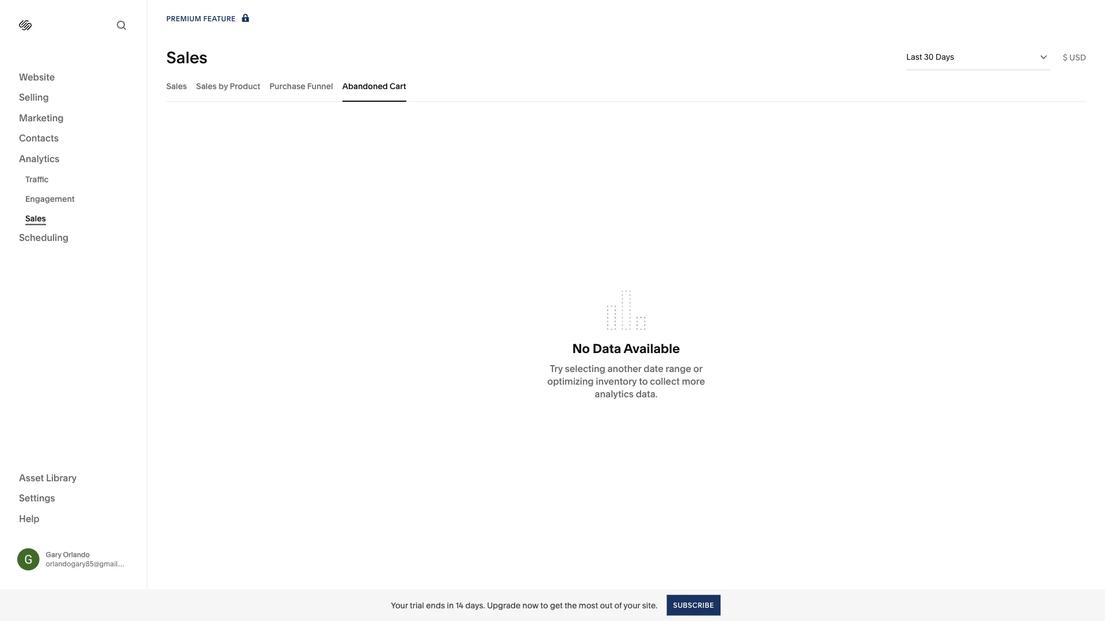 Task type: vqa. For each thing, say whether or not it's contained in the screenshot.
$ usd
yes



Task type: describe. For each thing, give the bounding box(es) containing it.
collect
[[650, 376, 680, 387]]

usd
[[1069, 52, 1086, 62]]

marketing
[[19, 112, 64, 123]]

feature
[[203, 15, 236, 23]]

gary orlando orlandogary85@gmail.com
[[46, 551, 134, 569]]

of
[[614, 601, 622, 611]]

asset
[[19, 473, 44, 484]]

last
[[906, 52, 922, 62]]

orlandogary85@gmail.com
[[46, 560, 134, 569]]

website link
[[19, 71, 128, 84]]

get
[[550, 601, 563, 611]]

contacts link
[[19, 132, 128, 146]]

inventory
[[596, 376, 637, 387]]

subscribe button
[[667, 595, 721, 616]]

analytics link
[[19, 153, 128, 166]]

funnel
[[307, 81, 333, 91]]

traffic
[[25, 174, 49, 184]]

scheduling link
[[19, 232, 128, 245]]

asset library
[[19, 473, 77, 484]]

$
[[1063, 52, 1068, 62]]

cart
[[390, 81, 406, 91]]

scheduling
[[19, 232, 69, 243]]

trial
[[410, 601, 424, 611]]

most
[[579, 601, 598, 611]]

available
[[624, 341, 680, 356]]

engagement link
[[25, 189, 134, 209]]

purchase
[[269, 81, 305, 91]]

days.
[[465, 601, 485, 611]]

abandoned cart button
[[342, 70, 406, 102]]

now
[[523, 601, 539, 611]]

tab list containing sales
[[166, 70, 1086, 102]]

try selecting another date range or optimizing inventory to collect more analytics data.
[[547, 364, 705, 400]]

site.
[[642, 601, 658, 611]]

product
[[230, 81, 260, 91]]

the
[[565, 601, 577, 611]]

traffic link
[[25, 170, 134, 189]]

or
[[693, 364, 703, 375]]

last 30 days
[[906, 52, 954, 62]]

data.
[[636, 389, 658, 400]]

30
[[924, 52, 934, 62]]

analytics
[[19, 153, 59, 164]]

range
[[666, 364, 691, 375]]

data
[[593, 341, 621, 356]]



Task type: locate. For each thing, give the bounding box(es) containing it.
1 horizontal spatial to
[[639, 376, 648, 387]]

by
[[219, 81, 228, 91]]

no
[[572, 341, 590, 356]]

to for inventory
[[639, 376, 648, 387]]

selling link
[[19, 91, 128, 105]]

selecting
[[565, 364, 605, 375]]

upgrade
[[487, 601, 521, 611]]

0 horizontal spatial to
[[541, 601, 548, 611]]

days
[[936, 52, 954, 62]]

sales inside button
[[196, 81, 217, 91]]

abandoned
[[342, 81, 388, 91]]

another
[[608, 364, 642, 375]]

to for now
[[541, 601, 548, 611]]

premium feature button
[[166, 13, 252, 25]]

sales by product
[[196, 81, 260, 91]]

your
[[391, 601, 408, 611]]

website
[[19, 71, 55, 83]]

settings
[[19, 493, 55, 504]]

contacts
[[19, 133, 59, 144]]

help link
[[19, 513, 40, 526]]

purchase funnel button
[[269, 70, 333, 102]]

sales
[[166, 47, 208, 67], [166, 81, 187, 91], [196, 81, 217, 91], [25, 214, 46, 223]]

your trial ends in 14 days. upgrade now to get the most out of your site.
[[391, 601, 658, 611]]

more
[[682, 376, 705, 387]]

to left "get" on the bottom of the page
[[541, 601, 548, 611]]

sales button
[[166, 70, 187, 102]]

library
[[46, 473, 77, 484]]

sales by product button
[[196, 70, 260, 102]]

optimizing
[[547, 376, 594, 387]]

settings link
[[19, 492, 128, 506]]

in
[[447, 601, 454, 611]]

subscribe
[[673, 601, 714, 610]]

orlando
[[63, 551, 90, 559]]

your
[[624, 601, 640, 611]]

date
[[644, 364, 664, 375]]

purchase funnel
[[269, 81, 333, 91]]

abandoned cart
[[342, 81, 406, 91]]

try
[[550, 364, 563, 375]]

1 vertical spatial to
[[541, 601, 548, 611]]

gary
[[46, 551, 61, 559]]

out
[[600, 601, 612, 611]]

14
[[456, 601, 463, 611]]

ends
[[426, 601, 445, 611]]

analytics
[[595, 389, 634, 400]]

0 vertical spatial to
[[639, 376, 648, 387]]

premium feature
[[166, 15, 236, 23]]

to
[[639, 376, 648, 387], [541, 601, 548, 611]]

last 30 days button
[[906, 44, 1050, 70]]

sales link
[[25, 209, 134, 228]]

$ usd
[[1063, 52, 1086, 62]]

no data available
[[572, 341, 680, 356]]

marketing link
[[19, 112, 128, 125]]

premium
[[166, 15, 201, 23]]

selling
[[19, 92, 49, 103]]

tab list
[[166, 70, 1086, 102]]

to up data.
[[639, 376, 648, 387]]

to inside try selecting another date range or optimizing inventory to collect more analytics data.
[[639, 376, 648, 387]]

help
[[19, 513, 40, 525]]

engagement
[[25, 194, 75, 204]]

asset library link
[[19, 472, 128, 486]]



